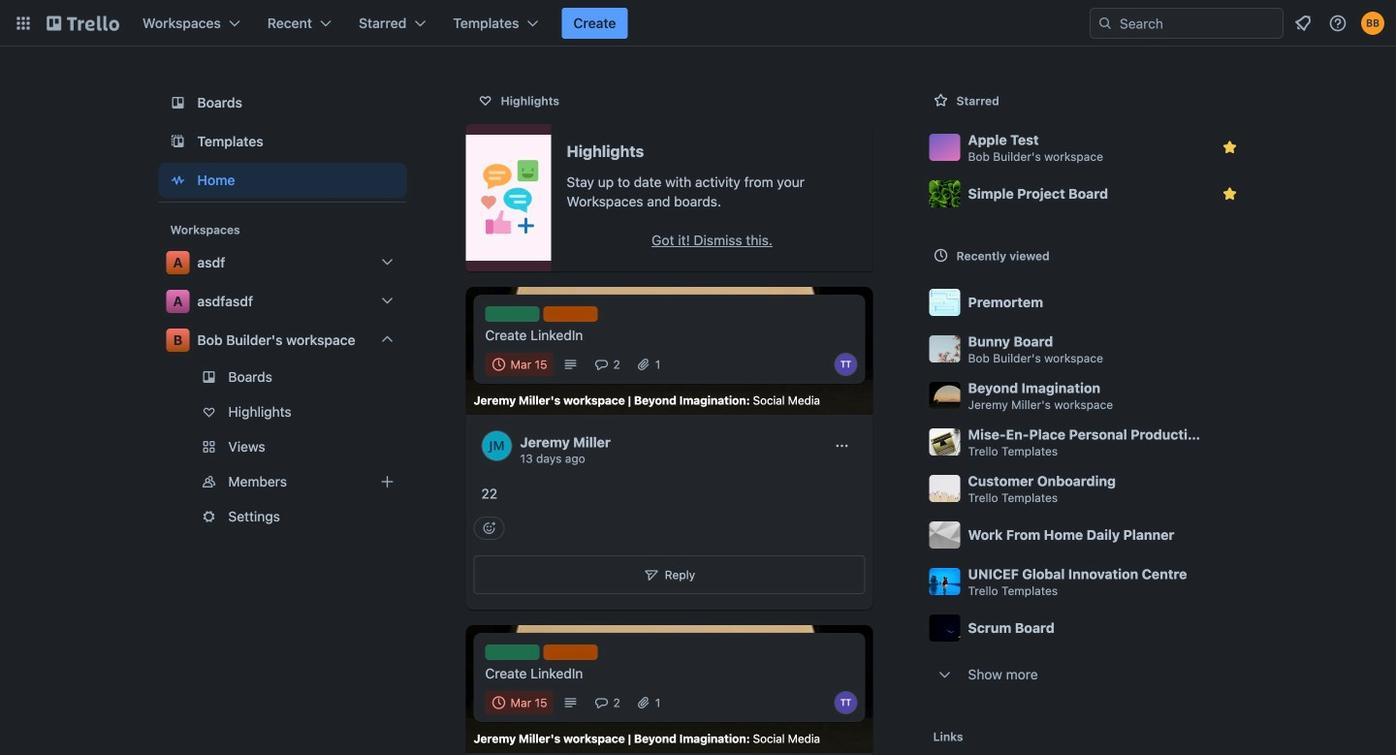 Task type: describe. For each thing, give the bounding box(es) containing it.
primary element
[[0, 0, 1397, 47]]

click to unstar apple test. it will be removed from your starred list. image
[[1221, 138, 1240, 157]]

color: green, title: none image for 2nd color: orange, title: none image from the bottom
[[486, 307, 540, 322]]

Search field
[[1090, 8, 1284, 39]]

click to unstar simple project board. it will be removed from your starred list. image
[[1221, 184, 1240, 204]]

home image
[[166, 169, 190, 192]]

0 notifications image
[[1292, 12, 1315, 35]]

add reaction image
[[474, 517, 505, 540]]

back to home image
[[47, 8, 119, 39]]

search image
[[1098, 16, 1114, 31]]

bob builder (bobbuilder40) image
[[1362, 12, 1385, 35]]



Task type: vqa. For each thing, say whether or not it's contained in the screenshot.
first Color: green, title: none image from the bottom
yes



Task type: locate. For each thing, give the bounding box(es) containing it.
2 color: orange, title: none image from the top
[[544, 645, 598, 661]]

1 color: green, title: none image from the top
[[486, 307, 540, 322]]

color: green, title: none image for 1st color: orange, title: none image from the bottom of the page
[[486, 645, 540, 661]]

1 color: orange, title: none image from the top
[[544, 307, 598, 322]]

0 vertical spatial color: green, title: none image
[[486, 307, 540, 322]]

2 color: green, title: none image from the top
[[486, 645, 540, 661]]

color: orange, title: none image
[[544, 307, 598, 322], [544, 645, 598, 661]]

open information menu image
[[1329, 14, 1348, 33]]

add image
[[376, 470, 399, 494]]

template board image
[[166, 130, 190, 153]]

1 vertical spatial color: green, title: none image
[[486, 645, 540, 661]]

1 vertical spatial color: orange, title: none image
[[544, 645, 598, 661]]

0 vertical spatial color: orange, title: none image
[[544, 307, 598, 322]]

board image
[[166, 91, 190, 114]]

color: green, title: none image
[[486, 307, 540, 322], [486, 645, 540, 661]]



